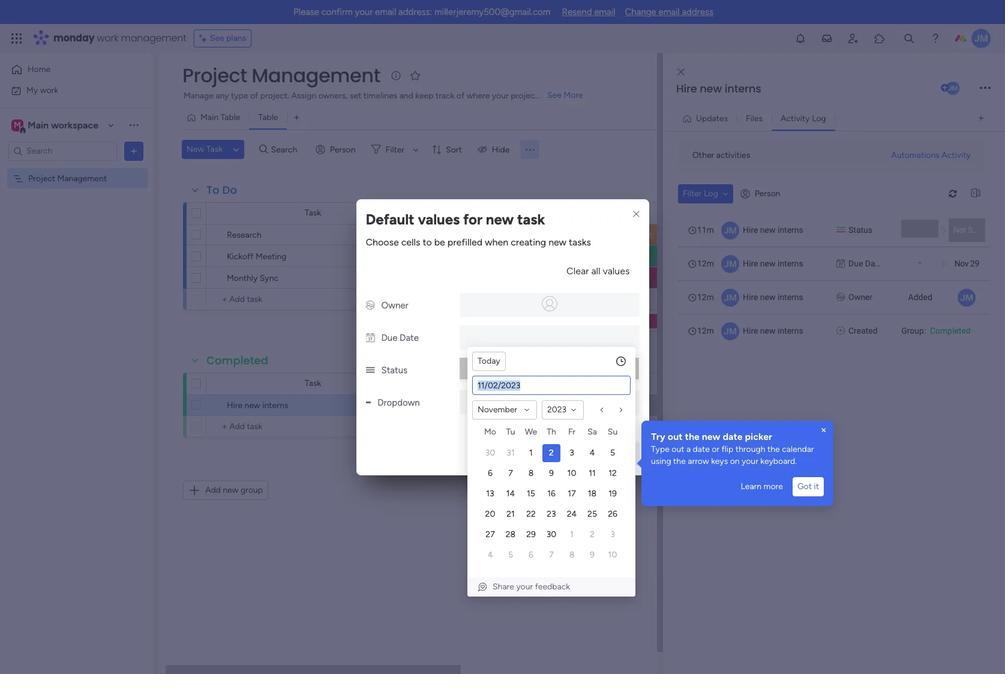 Task type: describe. For each thing, give the bounding box(es) containing it.
november button
[[473, 400, 537, 420]]

interns for created
[[778, 326, 804, 335]]

2023
[[547, 405, 567, 415]]

0 vertical spatial 9
[[549, 468, 554, 479]]

1 vertical spatial 1 button
[[563, 526, 581, 544]]

0 horizontal spatial on
[[636, 230, 646, 240]]

tasks
[[569, 236, 591, 248]]

Hire new interns field
[[674, 81, 939, 97]]

7 for topmost 7 button
[[509, 468, 513, 479]]

share
[[493, 582, 514, 592]]

4 for the right 4 button
[[590, 448, 595, 458]]

sa
[[588, 427, 597, 437]]

invite members image
[[848, 32, 860, 44]]

activity log
[[781, 113, 827, 123]]

your right 'where'
[[492, 91, 509, 101]]

to do
[[207, 183, 237, 198]]

v2 status image
[[366, 365, 375, 376]]

please confirm your email address: millerjeremy500@gmail.com
[[294, 7, 551, 17]]

Search field
[[268, 141, 304, 158]]

23 button
[[543, 506, 561, 524]]

0 vertical spatial project management
[[183, 62, 381, 89]]

dapulse x slim image
[[633, 209, 640, 219]]

6 for left 6 button
[[488, 468, 493, 479]]

7 for bottommost 7 button
[[549, 550, 554, 560]]

updates
[[696, 113, 728, 123]]

clear all values
[[567, 265, 630, 276]]

31 button
[[502, 444, 520, 462]]

close image
[[820, 426, 829, 435]]

0 vertical spatial 29
[[971, 258, 980, 268]]

your right confirm at the left
[[355, 7, 373, 17]]

0 horizontal spatial 6 button
[[482, 465, 500, 483]]

or
[[712, 444, 720, 454]]

activity log button
[[772, 109, 836, 128]]

jeremy miller image
[[946, 80, 961, 96]]

0 vertical spatial the
[[685, 431, 700, 442]]

0 horizontal spatial 10 button
[[563, 465, 581, 483]]

cells
[[401, 236, 421, 248]]

0 vertical spatial 9 button
[[543, 465, 561, 483]]

automations
[[892, 150, 940, 160]]

hide
[[492, 144, 510, 155]]

12m for due date
[[698, 258, 714, 268]]

21
[[507, 509, 515, 519]]

due date field for to do
[[501, 207, 542, 220]]

12
[[609, 468, 617, 479]]

monday element
[[480, 425, 501, 443]]

0 vertical spatial 30 button
[[482, 444, 500, 462]]

activities
[[717, 150, 751, 160]]

owner field for to do
[[434, 207, 465, 220]]

5 for the leftmost 5 "button"
[[509, 550, 513, 560]]

log for filter log
[[704, 188, 718, 198]]

0 horizontal spatial angle down image
[[233, 145, 239, 154]]

got
[[798, 482, 812, 492]]

date inside list box
[[866, 258, 883, 268]]

main workspace
[[28, 119, 98, 131]]

kickoff
[[227, 252, 254, 262]]

row group containing 30
[[480, 443, 623, 566]]

when
[[485, 236, 509, 248]]

add new group
[[205, 485, 263, 495]]

clear
[[567, 265, 589, 276]]

calendar
[[782, 444, 814, 454]]

new task button
[[182, 140, 228, 159]]

created
[[849, 326, 878, 335]]

to
[[207, 183, 220, 198]]

select product image
[[11, 32, 23, 44]]

1 horizontal spatial 9
[[590, 550, 595, 560]]

email for resend email
[[594, 7, 616, 17]]

manage any type of project. assign owners, set timelines and keep track of where your project stands.
[[184, 91, 567, 101]]

0 horizontal spatial 5 button
[[502, 546, 520, 564]]

1 horizontal spatial 3
[[611, 530, 615, 540]]

v2 multiple person column image
[[366, 300, 375, 311]]

new inside try out the new date picker type out a date or flip through the calendar using the arrow keys on your keyboard.
[[702, 431, 721, 442]]

angle down image inside filter log button
[[723, 189, 729, 198]]

21 button
[[502, 506, 520, 524]]

1 email from the left
[[375, 7, 396, 17]]

see for see plans
[[210, 33, 224, 43]]

1 horizontal spatial 4 button
[[584, 444, 602, 462]]

monthly
[[227, 273, 258, 283]]

1 for 1 button to the bottom
[[570, 530, 574, 540]]

0 horizontal spatial values
[[418, 210, 460, 228]]

hire for owner
[[743, 292, 759, 302]]

set
[[350, 91, 362, 101]]

13
[[486, 489, 495, 499]]

default values for new task
[[366, 210, 545, 228]]

try out the new date picker heading
[[651, 430, 824, 444]]

research
[[227, 230, 262, 240]]

share your feedback link
[[477, 581, 626, 593]]

1 vertical spatial 30 button
[[543, 526, 561, 544]]

fr
[[568, 427, 576, 437]]

hire for status
[[743, 225, 759, 234]]

group
[[241, 485, 263, 495]]

1 horizontal spatial 4
[[528, 229, 533, 238]]

filter for filter log
[[683, 188, 702, 198]]

0 horizontal spatial not
[[606, 400, 620, 411]]

Date field
[[473, 376, 630, 394]]

work for my
[[40, 85, 58, 95]]

jeremy miller image
[[972, 29, 991, 48]]

address:
[[399, 7, 432, 17]]

1 vertical spatial 10 button
[[604, 546, 622, 564]]

project management list box
[[0, 166, 153, 351]]

0 horizontal spatial 3 button
[[563, 444, 581, 462]]

1 vertical spatial 3 button
[[604, 526, 622, 544]]

31
[[507, 448, 515, 458]]

interns for due date
[[778, 258, 804, 268]]

0 vertical spatial out
[[668, 431, 683, 442]]

18
[[588, 489, 597, 499]]

1 vertical spatial 6 button
[[522, 546, 540, 564]]

10 for leftmost 10 button
[[568, 468, 577, 479]]

add to favorites image
[[409, 69, 421, 81]]

To Do field
[[204, 183, 240, 198]]

cancel button
[[507, 442, 556, 466]]

nov for working on it
[[512, 229, 527, 238]]

values inside button
[[603, 265, 630, 276]]

new inside field
[[700, 81, 722, 96]]

got it button
[[793, 477, 824, 497]]

1 horizontal spatial nov 29
[[955, 258, 980, 268]]

19
[[609, 489, 617, 499]]

type
[[651, 444, 670, 454]]

hire new interns inside field
[[677, 81, 762, 96]]

picker
[[745, 431, 773, 442]]

choose cells to be prefilled when creating new tasks
[[366, 236, 591, 248]]

1 vertical spatial nov 29
[[510, 400, 535, 409]]

new task
[[187, 144, 223, 154]]

thursday element
[[542, 425, 562, 443]]

v2 multiple person column image
[[837, 291, 845, 303]]

next image
[[617, 405, 626, 415]]

completed inside list box
[[930, 326, 971, 335]]

mo
[[485, 427, 496, 437]]

0 horizontal spatial date
[[693, 444, 710, 454]]

add time image
[[615, 355, 627, 367]]

address
[[682, 7, 714, 17]]

1 vertical spatial dapulse date column image
[[366, 332, 375, 343]]

0 vertical spatial project
[[183, 62, 247, 89]]

0 vertical spatial not
[[954, 225, 967, 234]]

owners,
[[319, 91, 348, 101]]

default
[[366, 210, 415, 228]]

2 for 2 button to the right
[[590, 530, 595, 540]]

see more link
[[546, 89, 585, 101]]

arrow down image
[[409, 142, 423, 157]]

2 of from the left
[[457, 91, 465, 101]]

1 vertical spatial 4 button
[[482, 546, 500, 564]]

owner field for completed
[[434, 377, 465, 391]]

table inside button
[[221, 112, 240, 122]]

2 for the top 2 button
[[549, 448, 554, 458]]

sync
[[260, 273, 279, 283]]

plans
[[226, 33, 246, 43]]

more
[[564, 90, 583, 100]]

1 horizontal spatial person button
[[736, 184, 788, 203]]

prefilled
[[448, 236, 483, 248]]

filter button
[[367, 140, 423, 159]]

0 horizontal spatial it
[[648, 230, 653, 240]]

v2 search image
[[259, 143, 268, 156]]

th
[[547, 427, 556, 437]]

added
[[909, 292, 933, 302]]

0 vertical spatial management
[[252, 62, 381, 89]]

table button
[[249, 108, 287, 127]]

14
[[507, 489, 515, 499]]

12m for owner
[[698, 292, 714, 302]]

flip
[[722, 444, 734, 454]]

keys
[[712, 456, 728, 466]]

change email address
[[625, 7, 714, 17]]

11m
[[698, 225, 714, 234]]

filter log
[[683, 188, 718, 198]]

0 vertical spatial dapulse date column image
[[837, 257, 845, 270]]

for
[[463, 210, 483, 228]]

0 horizontal spatial 8
[[529, 468, 534, 479]]

0 vertical spatial started
[[968, 225, 994, 234]]

nov 4
[[512, 229, 533, 238]]

hire for due date
[[743, 258, 759, 268]]

6 for bottommost 6 button
[[529, 550, 534, 560]]

interns for status
[[778, 225, 804, 234]]

we
[[525, 427, 537, 437]]

1 vertical spatial 8 button
[[563, 546, 581, 564]]

search everything image
[[904, 32, 916, 44]]

group:
[[902, 326, 927, 335]]

resend
[[562, 7, 592, 17]]

main for main table
[[201, 112, 219, 122]]

learn
[[741, 482, 762, 492]]

type
[[231, 91, 248, 101]]

stands.
[[540, 91, 567, 101]]

0 vertical spatial 5 button
[[604, 444, 622, 462]]

resend email
[[562, 7, 616, 17]]

main table button
[[182, 108, 249, 127]]

kickoff meeting
[[227, 252, 287, 262]]

notifications image
[[795, 32, 807, 44]]

completed inside completed field
[[207, 353, 268, 368]]

activity inside button
[[781, 113, 810, 123]]

dapulse plus image
[[837, 325, 845, 337]]

0 horizontal spatial person button
[[311, 140, 363, 159]]

22 button
[[522, 506, 540, 524]]

status field for completed
[[613, 377, 643, 391]]

26
[[608, 509, 618, 519]]

learn more
[[741, 482, 783, 492]]

10 for 10 button to the bottom
[[609, 550, 617, 560]]

automations activity button
[[887, 146, 976, 165]]

30 for the bottommost 30 button
[[547, 530, 557, 540]]

Project Management field
[[180, 62, 384, 89]]

30 for the top 30 button
[[486, 448, 495, 458]]

29 inside button
[[527, 530, 536, 540]]

1 horizontal spatial add view image
[[979, 114, 984, 123]]

my
[[26, 85, 38, 95]]

show board description image
[[389, 70, 403, 82]]

new inside button
[[223, 485, 239, 495]]

log for activity log
[[812, 113, 827, 123]]

0 vertical spatial date
[[723, 431, 743, 442]]

more
[[764, 482, 783, 492]]

0 horizontal spatial add view image
[[294, 113, 299, 122]]



Task type: vqa. For each thing, say whether or not it's contained in the screenshot.
5
yes



Task type: locate. For each thing, give the bounding box(es) containing it.
0 horizontal spatial 2 button
[[543, 444, 561, 462]]

keep
[[416, 91, 434, 101]]

1 due date field from the top
[[501, 207, 542, 220]]

hire inside field
[[677, 81, 697, 96]]

1 horizontal spatial project
[[183, 62, 247, 89]]

0 vertical spatial work
[[97, 31, 119, 45]]

monday
[[53, 31, 95, 45]]

got it
[[798, 482, 820, 492]]

person for the left person popup button
[[330, 144, 356, 155]]

it right got
[[814, 482, 820, 492]]

a
[[687, 444, 691, 454]]

it inside got it button
[[814, 482, 820, 492]]

1 vertical spatial 9 button
[[584, 546, 602, 564]]

management inside list box
[[57, 173, 107, 183]]

your down through
[[742, 456, 759, 466]]

status field down add time image in the right bottom of the page
[[613, 377, 643, 391]]

4 down task
[[528, 229, 533, 238]]

email
[[375, 7, 396, 17], [594, 7, 616, 17], [659, 7, 680, 17]]

wednesday element
[[521, 425, 542, 443]]

management
[[121, 31, 187, 45]]

values right all at the top of the page
[[603, 265, 630, 276]]

4 button down 27 button
[[482, 546, 500, 564]]

8 button up feedback
[[563, 546, 581, 564]]

7 up feedback
[[549, 550, 554, 560]]

tuesday element
[[501, 425, 521, 443]]

6 down the 29 button
[[529, 550, 534, 560]]

grid
[[480, 425, 623, 566]]

the right using
[[674, 456, 686, 466]]

25
[[588, 509, 597, 519]]

0 horizontal spatial work
[[40, 85, 58, 95]]

1 vertical spatial the
[[768, 444, 780, 454]]

dropdown
[[378, 397, 420, 408]]

5 for top 5 "button"
[[611, 448, 615, 458]]

filter for filter
[[386, 144, 405, 155]]

0 vertical spatial 8 button
[[522, 465, 540, 483]]

1 vertical spatial values
[[603, 265, 630, 276]]

1 owner field from the top
[[434, 207, 465, 220]]

assign
[[291, 91, 317, 101]]

0 horizontal spatial 30 button
[[482, 444, 500, 462]]

working
[[603, 230, 634, 240]]

1 horizontal spatial it
[[814, 482, 820, 492]]

9 down 25 "button"
[[590, 550, 595, 560]]

9 button down 25 "button"
[[584, 546, 602, 564]]

0 vertical spatial owner field
[[434, 207, 465, 220]]

project inside list box
[[28, 173, 55, 183]]

30
[[486, 448, 495, 458], [547, 530, 557, 540]]

0 vertical spatial filter
[[386, 144, 405, 155]]

0 vertical spatial 1
[[530, 448, 533, 458]]

of right type
[[250, 91, 258, 101]]

1 for 1 button to the top
[[530, 448, 533, 458]]

option
[[0, 168, 153, 170]]

30 down 23 button
[[547, 530, 557, 540]]

0 vertical spatial completed
[[930, 326, 971, 335]]

4 down saturday element
[[590, 448, 595, 458]]

1 vertical spatial out
[[672, 444, 685, 454]]

dapulse date column image up v2 multiple person column icon
[[837, 257, 845, 270]]

1 horizontal spatial on
[[730, 456, 740, 466]]

sunday element
[[603, 425, 623, 443]]

work right monday
[[97, 31, 119, 45]]

7 down '31' button
[[509, 468, 513, 479]]

on down flip
[[730, 456, 740, 466]]

1 horizontal spatial 8
[[570, 550, 575, 560]]

1 horizontal spatial not
[[954, 225, 967, 234]]

saturday element
[[582, 425, 603, 443]]

1 horizontal spatial filter
[[683, 188, 702, 198]]

m
[[14, 120, 21, 130]]

2 table from the left
[[258, 112, 278, 122]]

2 email from the left
[[594, 7, 616, 17]]

1 vertical spatial 29
[[526, 400, 535, 409]]

it right working at the top of the page
[[648, 230, 653, 240]]

1 horizontal spatial project management
[[183, 62, 381, 89]]

17
[[568, 489, 576, 499]]

main down manage
[[201, 112, 219, 122]]

angle down image
[[233, 145, 239, 154], [723, 189, 729, 198]]

refresh image
[[944, 189, 963, 198]]

work inside "button"
[[40, 85, 58, 95]]

hide button
[[473, 140, 517, 159]]

1 status field from the top
[[613, 207, 643, 220]]

1
[[530, 448, 533, 458], [570, 530, 574, 540]]

the up keyboard.
[[768, 444, 780, 454]]

table
[[221, 112, 240, 122], [258, 112, 278, 122]]

person button right search field
[[311, 140, 363, 159]]

status field up 'working on it'
[[613, 207, 643, 220]]

1 vertical spatial owner field
[[434, 377, 465, 391]]

of
[[250, 91, 258, 101], [457, 91, 465, 101]]

1 horizontal spatial 6
[[529, 550, 534, 560]]

2 down 25 "button"
[[590, 530, 595, 540]]

0 horizontal spatial started
[[622, 400, 650, 411]]

project.
[[260, 91, 289, 101]]

9 up 16
[[549, 468, 554, 479]]

3 button down "26" button on the right bottom of page
[[604, 526, 622, 544]]

management up assign in the top left of the page
[[252, 62, 381, 89]]

not
[[954, 225, 967, 234], [606, 400, 620, 411]]

previous image
[[597, 405, 607, 415]]

3 button down friday element
[[563, 444, 581, 462]]

filter inside button
[[683, 188, 702, 198]]

2 button down 25 "button"
[[584, 526, 602, 544]]

on inside try out the new date picker type out a date or flip through the calendar using the arrow keys on your keyboard.
[[730, 456, 740, 466]]

today
[[478, 356, 500, 366]]

25 button
[[584, 506, 602, 524]]

the
[[685, 431, 700, 442], [768, 444, 780, 454], [674, 456, 686, 466]]

angle down image left v2 search "icon"
[[233, 145, 239, 154]]

9 button up 16
[[543, 465, 561, 483]]

hire new interns for created
[[743, 326, 804, 335]]

2 vertical spatial the
[[674, 456, 686, 466]]

not started inside list box
[[954, 225, 994, 234]]

1 vertical spatial project management
[[28, 173, 107, 183]]

email right 'change'
[[659, 7, 680, 17]]

export to excel image
[[967, 189, 986, 198]]

2 vertical spatial 29
[[527, 530, 536, 540]]

0 vertical spatial angle down image
[[233, 145, 239, 154]]

project management down search in workspace field
[[28, 173, 107, 183]]

stuck
[[617, 273, 639, 283]]

12m for created
[[698, 326, 714, 335]]

manage
[[184, 91, 214, 101]]

5 button
[[604, 444, 622, 462], [502, 546, 520, 564]]

project up any
[[183, 62, 247, 89]]

person for right person popup button
[[755, 189, 781, 199]]

4 for bottommost 4 button
[[488, 550, 493, 560]]

9
[[549, 468, 554, 479], [590, 550, 595, 560]]

1 12m from the top
[[698, 258, 714, 268]]

0 horizontal spatial 2
[[549, 448, 554, 458]]

8 down cancel button
[[529, 468, 534, 479]]

30 button
[[482, 444, 500, 462], [543, 526, 561, 544]]

1 horizontal spatial 2 button
[[584, 526, 602, 544]]

1 vertical spatial not started
[[606, 400, 650, 411]]

other activities
[[693, 150, 751, 160]]

v2 dropdown column image
[[366, 397, 371, 408]]

your inside try out the new date picker type out a date or flip through the calendar using the arrow keys on your keyboard.
[[742, 456, 759, 466]]

12m
[[698, 258, 714, 268], [698, 292, 714, 302], [698, 326, 714, 335]]

Owner field
[[434, 207, 465, 220], [434, 377, 465, 391]]

3
[[570, 448, 574, 458], [611, 530, 615, 540]]

hire for created
[[743, 326, 759, 335]]

list box
[[678, 213, 994, 347]]

6 up 13
[[488, 468, 493, 479]]

see inside see plans button
[[210, 33, 224, 43]]

0 horizontal spatial 3
[[570, 448, 574, 458]]

filter inside popup button
[[386, 144, 405, 155]]

22
[[527, 509, 536, 519]]

project management inside list box
[[28, 173, 107, 183]]

activity up 'refresh' image
[[942, 150, 971, 160]]

0 horizontal spatial email
[[375, 7, 396, 17]]

due inside list box
[[849, 258, 864, 268]]

not down 'refresh' image
[[954, 225, 967, 234]]

0 horizontal spatial log
[[704, 188, 718, 198]]

Due Date field
[[501, 207, 542, 220], [501, 377, 542, 391]]

0 vertical spatial 7
[[509, 468, 513, 479]]

person
[[330, 144, 356, 155], [755, 189, 781, 199]]

your inside "link"
[[517, 582, 533, 592]]

main inside button
[[201, 112, 219, 122]]

0 vertical spatial 3
[[570, 448, 574, 458]]

out left a
[[672, 444, 685, 454]]

hire new interns for owner
[[743, 292, 804, 302]]

2 due date field from the top
[[501, 377, 542, 391]]

0 vertical spatial log
[[812, 113, 827, 123]]

1 horizontal spatial work
[[97, 31, 119, 45]]

to
[[423, 236, 432, 248]]

not up su
[[606, 400, 620, 411]]

log up 11m
[[704, 188, 718, 198]]

3 email from the left
[[659, 7, 680, 17]]

email for change email address
[[659, 7, 680, 17]]

3 down friday element
[[570, 448, 574, 458]]

clear all values button
[[557, 259, 640, 283]]

26 button
[[604, 506, 622, 524]]

5 down sunday element on the right bottom
[[611, 448, 615, 458]]

see more
[[548, 90, 583, 100]]

status field for to do
[[613, 207, 643, 220]]

30 down monday element
[[486, 448, 495, 458]]

out
[[668, 431, 683, 442], [672, 444, 685, 454]]

1 vertical spatial on
[[730, 456, 740, 466]]

meeting
[[256, 252, 287, 262]]

Status field
[[613, 207, 643, 220], [613, 377, 643, 391]]

0 vertical spatial 1 button
[[522, 444, 540, 462]]

date up arrow
[[693, 444, 710, 454]]

interns for owner
[[778, 292, 804, 302]]

10 down "26" button on the right bottom of page
[[609, 550, 617, 560]]

out right try
[[668, 431, 683, 442]]

2 vertical spatial nov
[[510, 400, 525, 409]]

please
[[294, 7, 319, 17]]

4 button down saturday element
[[584, 444, 602, 462]]

4 down 27 button
[[488, 550, 493, 560]]

2 status field from the top
[[613, 377, 643, 391]]

main inside workspace selection element
[[28, 119, 49, 131]]

0 vertical spatial activity
[[781, 113, 810, 123]]

2 button down thursday element
[[543, 444, 561, 462]]

using
[[651, 456, 672, 466]]

see left 'plans' in the left top of the page
[[210, 33, 224, 43]]

1 horizontal spatial 9 button
[[584, 546, 602, 564]]

1 vertical spatial person
[[755, 189, 781, 199]]

30 button down 23 button
[[543, 526, 561, 544]]

1 vertical spatial it
[[814, 482, 820, 492]]

do
[[223, 183, 237, 198]]

5 button down sunday element on the right bottom
[[604, 444, 622, 462]]

19 button
[[604, 485, 622, 503]]

7 button up feedback
[[543, 546, 561, 564]]

friday element
[[562, 425, 582, 443]]

1 horizontal spatial log
[[812, 113, 827, 123]]

0 vertical spatial not started
[[954, 225, 994, 234]]

workspace
[[51, 119, 98, 131]]

new
[[187, 144, 204, 154]]

0 horizontal spatial 30
[[486, 448, 495, 458]]

0 vertical spatial 2 button
[[543, 444, 561, 462]]

1 vertical spatial 3
[[611, 530, 615, 540]]

change email address link
[[625, 7, 714, 17]]

started right "previous" icon
[[622, 400, 650, 411]]

6 button
[[482, 465, 500, 483], [522, 546, 540, 564]]

table down project.
[[258, 112, 278, 122]]

1 horizontal spatial of
[[457, 91, 465, 101]]

6 button down the 29 button
[[522, 546, 540, 564]]

2 12m from the top
[[698, 292, 714, 302]]

10 button up 17
[[563, 465, 581, 483]]

automations activity
[[892, 150, 971, 160]]

7 button up 14 on the right
[[502, 465, 520, 483]]

work for monday
[[97, 31, 119, 45]]

of right track
[[457, 91, 465, 101]]

0 horizontal spatial 8 button
[[522, 465, 540, 483]]

1 horizontal spatial activity
[[942, 150, 971, 160]]

log down hire new interns field
[[812, 113, 827, 123]]

activity inside button
[[942, 150, 971, 160]]

8 up feedback
[[570, 550, 575, 560]]

workspace selection element
[[11, 118, 100, 134]]

inbox image
[[821, 32, 833, 44]]

date up flip
[[723, 431, 743, 442]]

1 button down 24 "button"
[[563, 526, 581, 544]]

0 vertical spatial 7 button
[[502, 465, 520, 483]]

main table
[[201, 112, 240, 122]]

0 horizontal spatial 4
[[488, 550, 493, 560]]

close image
[[678, 68, 685, 77]]

5
[[611, 448, 615, 458], [509, 550, 513, 560]]

table down any
[[221, 112, 240, 122]]

see left more
[[548, 90, 562, 100]]

10 button down "26" button on the right bottom of page
[[604, 546, 622, 564]]

dapulse date column image
[[837, 257, 845, 270], [366, 332, 375, 343]]

0 horizontal spatial completed
[[207, 353, 268, 368]]

hire new interns for due date
[[743, 258, 804, 268]]

Completed field
[[204, 353, 271, 369]]

18 button
[[584, 485, 602, 503]]

2
[[549, 448, 554, 458], [590, 530, 595, 540]]

list box containing 11m
[[678, 213, 994, 347]]

change
[[625, 7, 657, 17]]

0 vertical spatial it
[[648, 230, 653, 240]]

management
[[252, 62, 381, 89], [57, 173, 107, 183]]

27 button
[[482, 526, 500, 544]]

sort
[[446, 144, 462, 155]]

column information image
[[547, 379, 557, 389]]

1 vertical spatial person button
[[736, 184, 788, 203]]

not started up su
[[606, 400, 650, 411]]

1 vertical spatial task
[[305, 208, 321, 218]]

10 left '11'
[[568, 468, 577, 479]]

1 vertical spatial 5
[[509, 550, 513, 560]]

main right workspace image on the left
[[28, 119, 49, 131]]

working on it
[[603, 230, 653, 240]]

see inside see more link
[[548, 90, 562, 100]]

filter left arrow down image at the left
[[386, 144, 405, 155]]

column information image
[[547, 209, 557, 218]]

28
[[506, 530, 516, 540]]

home
[[28, 64, 51, 74]]

0 horizontal spatial 1
[[530, 448, 533, 458]]

project down search in workspace field
[[28, 173, 55, 183]]

0 horizontal spatial of
[[250, 91, 258, 101]]

email right "resend"
[[594, 7, 616, 17]]

values up be
[[418, 210, 460, 228]]

29 button
[[522, 526, 540, 544]]

11
[[589, 468, 596, 479]]

project management up project.
[[183, 62, 381, 89]]

timelines
[[364, 91, 398, 101]]

see
[[210, 33, 224, 43], [548, 90, 562, 100]]

0 horizontal spatial 9
[[549, 468, 554, 479]]

1 vertical spatial activity
[[942, 150, 971, 160]]

due date field up nov 4
[[501, 207, 542, 220]]

filter log button
[[678, 184, 733, 203]]

see for see more
[[548, 90, 562, 100]]

help image
[[930, 32, 942, 44]]

0 vertical spatial nov 29
[[955, 258, 980, 268]]

log inside button
[[812, 113, 827, 123]]

1 vertical spatial not
[[606, 400, 620, 411]]

other
[[693, 150, 715, 160]]

0 vertical spatial 4
[[528, 229, 533, 238]]

5 button down 28 button
[[502, 546, 520, 564]]

monday work management
[[53, 31, 187, 45]]

2 owner field from the top
[[434, 377, 465, 391]]

started down export to excel image on the top right of the page
[[968, 225, 994, 234]]

1 horizontal spatial table
[[258, 112, 278, 122]]

16
[[548, 489, 556, 499]]

grid containing mo
[[480, 425, 623, 566]]

1 of from the left
[[250, 91, 258, 101]]

apps image
[[874, 32, 886, 44]]

3 down "26" button on the right bottom of page
[[611, 530, 615, 540]]

feedback
[[535, 582, 570, 592]]

16 button
[[543, 485, 561, 503]]

email left the address: at the top
[[375, 7, 396, 17]]

cancel
[[517, 448, 547, 459]]

task inside button
[[206, 144, 223, 154]]

task for completed
[[305, 378, 321, 388]]

filter up 11m
[[683, 188, 702, 198]]

1 horizontal spatial main
[[201, 112, 219, 122]]

0 vertical spatial person
[[330, 144, 356, 155]]

3 12m from the top
[[698, 326, 714, 335]]

1 down wednesday element
[[530, 448, 533, 458]]

work right the my
[[40, 85, 58, 95]]

1 vertical spatial nov
[[955, 258, 969, 268]]

task for to do
[[305, 208, 321, 218]]

0 horizontal spatial 4 button
[[482, 546, 500, 564]]

hire new interns for status
[[743, 225, 804, 234]]

1 button down wednesday element
[[522, 444, 540, 462]]

table inside button
[[258, 112, 278, 122]]

not started down export to excel image on the top right of the page
[[954, 225, 994, 234]]

1 horizontal spatial values
[[603, 265, 630, 276]]

tu
[[506, 427, 515, 437]]

main for main workspace
[[28, 119, 49, 131]]

the up a
[[685, 431, 700, 442]]

2 down thursday element
[[549, 448, 554, 458]]

7 button
[[502, 465, 520, 483], [543, 546, 561, 564]]

resend email link
[[562, 7, 616, 17]]

your right the share
[[517, 582, 533, 592]]

1 horizontal spatial 1 button
[[563, 526, 581, 544]]

updates button
[[678, 109, 737, 128]]

owner
[[437, 208, 462, 218], [849, 292, 873, 302], [382, 300, 409, 311], [437, 379, 462, 389]]

nov for not started
[[510, 400, 525, 409]]

1 down 24 "button"
[[570, 530, 574, 540]]

1 vertical spatial angle down image
[[723, 189, 729, 198]]

0 horizontal spatial project management
[[28, 173, 107, 183]]

my work
[[26, 85, 58, 95]]

due date field for completed
[[501, 377, 542, 391]]

8 button up 15
[[522, 465, 540, 483]]

5 down 28 button
[[509, 550, 513, 560]]

0 vertical spatial 10
[[568, 468, 577, 479]]

0 horizontal spatial project
[[28, 173, 55, 183]]

1 vertical spatial 7 button
[[543, 546, 561, 564]]

1 table from the left
[[221, 112, 240, 122]]

6 button up 13
[[482, 465, 500, 483]]

sort button
[[427, 140, 469, 159]]

on down dapulse x slim icon
[[636, 230, 646, 240]]

any
[[216, 91, 229, 101]]

activity down hire new interns field
[[781, 113, 810, 123]]

1 horizontal spatial 1
[[570, 530, 574, 540]]

1 vertical spatial 8
[[570, 550, 575, 560]]

log inside button
[[704, 188, 718, 198]]

project management
[[183, 62, 381, 89], [28, 173, 107, 183]]

due date field left column information icon
[[501, 377, 542, 391]]

Search in workspace field
[[25, 144, 100, 158]]

row group
[[480, 443, 623, 566]]

workspace image
[[11, 119, 23, 132]]

person button down the activities
[[736, 184, 788, 203]]

0 vertical spatial status field
[[613, 207, 643, 220]]

dapulse date column image up v2 status icon
[[366, 332, 375, 343]]

1 horizontal spatial 5
[[611, 448, 615, 458]]

add view image
[[294, 113, 299, 122], [979, 114, 984, 123]]

9 button
[[543, 465, 561, 483], [584, 546, 602, 564]]

12 button
[[604, 465, 622, 483]]

owner inside list box
[[849, 292, 873, 302]]

0 horizontal spatial management
[[57, 173, 107, 183]]

interns inside field
[[725, 81, 762, 96]]



